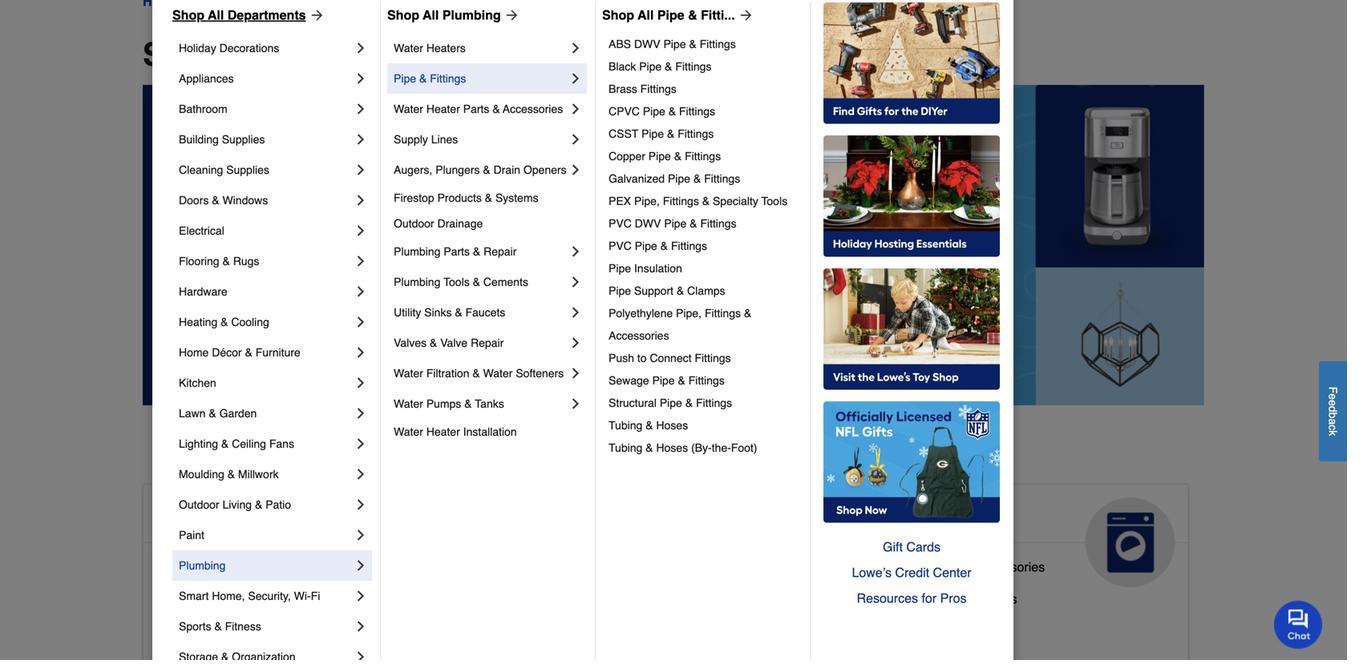Task type: locate. For each thing, give the bounding box(es) containing it.
shop up holiday
[[172, 8, 204, 22]]

chevron right image for hardware
[[353, 284, 369, 300]]

outdoor drainage link
[[394, 211, 584, 237]]

shop for shop all pipe & fitti...
[[602, 8, 634, 22]]

accessible up sports
[[156, 592, 218, 607]]

chevron right image for smart home, security, wi-fi
[[353, 589, 369, 605]]

2 hoses from the top
[[656, 442, 688, 455]]

2 tubing from the top
[[609, 442, 643, 455]]

supplies inside "link"
[[571, 586, 620, 601]]

& up outdoor drainage link
[[485, 192, 492, 204]]

fittings inside "link"
[[640, 83, 677, 95]]

livestock
[[514, 586, 567, 601]]

appliances link down decorations at the top of the page
[[179, 63, 353, 94]]

water pumps & tanks link
[[394, 389, 568, 419]]

& up tubing & hoses link
[[685, 397, 693, 410]]

1 vertical spatial appliances
[[871, 504, 991, 530]]

& inside animal & pet care
[[595, 504, 611, 530]]

outdoor down firestop
[[394, 217, 434, 230]]

1 tubing from the top
[[609, 419, 643, 432]]

pipe up pvc pipe & fittings
[[664, 217, 687, 230]]

pipe up brass fittings
[[639, 60, 662, 73]]

1 heater from the top
[[426, 103, 460, 115]]

repair
[[484, 245, 517, 258], [471, 337, 504, 350]]

shop all pipe & fitti...
[[602, 8, 735, 22]]

wine
[[942, 592, 971, 607]]

0 horizontal spatial accessories
[[503, 103, 563, 115]]

entry
[[221, 624, 251, 639]]

1 vertical spatial dwv
[[635, 217, 661, 230]]

heater down pumps
[[426, 426, 460, 439]]

animal
[[514, 504, 589, 530]]

pet beds, houses, & furniture link
[[514, 614, 687, 646]]

pex pipe, fittings & specialty tools link
[[609, 190, 799, 212]]

0 horizontal spatial appliances
[[179, 72, 234, 85]]

bathroom up building at the left of page
[[179, 103, 227, 115]]

& down pipe support & clamps link
[[744, 307, 752, 320]]

1 vertical spatial hoses
[[656, 442, 688, 455]]

0 horizontal spatial appliances link
[[179, 63, 353, 94]]

dwv up black pipe & fittings
[[634, 38, 660, 51]]

1 horizontal spatial pet
[[617, 504, 652, 530]]

shop up abs
[[602, 8, 634, 22]]

water filtration & water softeners
[[394, 367, 564, 380]]

credit
[[895, 566, 929, 581]]

beverage
[[871, 592, 926, 607]]

systems
[[495, 192, 538, 204]]

holiday decorations
[[179, 42, 279, 55]]

accessible
[[156, 504, 274, 530], [156, 560, 218, 575], [156, 592, 218, 607], [156, 624, 218, 639]]

accessible bathroom
[[156, 560, 277, 575]]

pipe support & clamps
[[609, 285, 725, 297]]

0 vertical spatial hoses
[[656, 419, 688, 432]]

chevron right image for utility sinks & faucets
[[568, 305, 584, 321]]

lighting
[[179, 438, 218, 451]]

0 vertical spatial pvc
[[609, 217, 632, 230]]

0 horizontal spatial tools
[[444, 276, 470, 289]]

all up holiday decorations
[[208, 8, 224, 22]]

chevron right image for building supplies
[[353, 132, 369, 148]]

& left ceiling
[[221, 438, 229, 451]]

arrow right image inside 'shop all pipe & fitti...' link
[[735, 7, 754, 23]]

water down "water pumps & tanks"
[[394, 426, 423, 439]]

accessible for accessible bathroom
[[156, 560, 218, 575]]

supplies up windows
[[226, 164, 269, 176]]

tubing for tubing & hoses (by-the-foot)
[[609, 442, 643, 455]]

doors
[[179, 194, 209, 207]]

plumbing for plumbing
[[179, 560, 226, 573]]

home
[[179, 346, 209, 359], [280, 504, 342, 530], [267, 624, 301, 639]]

chevron right image for flooring & rugs
[[353, 253, 369, 269]]

departments down 'shop all plumbing'
[[281, 36, 477, 73]]

1 vertical spatial departments
[[281, 36, 477, 73]]

1 hoses from the top
[[656, 419, 688, 432]]

2 vertical spatial supplies
[[571, 586, 620, 601]]

push to connect fittings
[[609, 352, 731, 365]]

furniture down "heating & cooling" link
[[256, 346, 300, 359]]

gift cards link
[[824, 535, 1000, 561]]

repair down outdoor drainage link
[[484, 245, 517, 258]]

1 horizontal spatial appliances link
[[858, 485, 1188, 588]]

heater for parts
[[426, 103, 460, 115]]

cpvc
[[609, 105, 640, 118]]

softeners
[[516, 367, 564, 380]]

fi
[[311, 590, 320, 603]]

pipe, down pipe support & clamps link
[[676, 307, 702, 320]]

tools down plumbing parts & repair
[[444, 276, 470, 289]]

accessible down smart
[[156, 624, 218, 639]]

all down shop all departments link
[[231, 36, 272, 73]]

tubing & hoses (by-the-foot) link
[[609, 437, 799, 459]]

pipe down copper pipe & fittings
[[668, 172, 690, 185]]

tubing & hoses (by-the-foot)
[[609, 442, 757, 455]]

& down water heaters
[[419, 72, 427, 85]]

brass fittings
[[609, 83, 677, 95]]

firestop products & systems
[[394, 192, 538, 204]]

water for water pumps & tanks
[[394, 398, 423, 411]]

pipe & fittings link
[[394, 63, 568, 94]]

chevron right image for holiday decorations
[[353, 40, 369, 56]]

tubing & hoses link
[[609, 415, 799, 437]]

water up supply
[[394, 103, 423, 115]]

water up tanks
[[483, 367, 513, 380]]

0 horizontal spatial furniture
[[256, 346, 300, 359]]

0 vertical spatial heater
[[426, 103, 460, 115]]

polyethylene pipe, fittings & accessories link
[[609, 302, 799, 347]]

chevron right image for kitchen
[[353, 375, 369, 391]]

parts up supply lines link
[[463, 103, 489, 115]]

black
[[609, 60, 636, 73]]

find gifts for the diyer. image
[[824, 2, 1000, 124]]

& left tanks
[[464, 398, 472, 411]]

& down accessible bedroom link
[[214, 621, 222, 633]]

holiday hosting essentials. image
[[824, 136, 1000, 257]]

0 vertical spatial repair
[[484, 245, 517, 258]]

arrow right image
[[501, 7, 520, 23]]

lines
[[431, 133, 458, 146]]

arrow right image for shop all pipe & fitti...
[[735, 7, 754, 23]]

products
[[437, 192, 482, 204]]

0 vertical spatial pet
[[617, 504, 652, 530]]

appliances link up the "chillers"
[[858, 485, 1188, 588]]

valves
[[394, 337, 427, 350]]

pipe, down galvanized
[[634, 195, 660, 208]]

pvc down pex
[[609, 217, 632, 230]]

chevron right image for moulding & millwork
[[353, 467, 369, 483]]

structural
[[609, 397, 657, 410]]

1 vertical spatial parts
[[444, 245, 470, 258]]

fittings down brass fittings "link"
[[679, 105, 715, 118]]

1 arrow right image from the left
[[306, 7, 325, 23]]

0 horizontal spatial pipe,
[[634, 195, 660, 208]]

all up water heaters
[[423, 8, 439, 22]]

departments inside shop all departments link
[[228, 8, 306, 22]]

csst
[[609, 127, 638, 140]]

tubing
[[609, 419, 643, 432], [609, 442, 643, 455]]

augers, plungers & drain openers
[[394, 164, 567, 176]]

departments for shop all departments
[[228, 8, 306, 22]]

e
[[1327, 394, 1340, 400], [1327, 400, 1340, 406]]

chevron right image for water filtration & water softeners
[[568, 366, 584, 382]]

water left pumps
[[394, 398, 423, 411]]

3 accessible from the top
[[156, 592, 218, 607]]

1 vertical spatial pet
[[514, 618, 533, 633]]

0 vertical spatial dwv
[[634, 38, 660, 51]]

furniture right "houses,"
[[636, 618, 687, 633]]

2 heater from the top
[[426, 426, 460, 439]]

departments for shop all departments
[[281, 36, 477, 73]]

accessible bathroom link
[[156, 556, 277, 589]]

1 horizontal spatial tools
[[761, 195, 788, 208]]

0 horizontal spatial pet
[[514, 618, 533, 633]]

supplies up "houses,"
[[571, 586, 620, 601]]

1 vertical spatial accessories
[[609, 330, 669, 342]]

e up b
[[1327, 400, 1340, 406]]

k
[[1327, 431, 1340, 436]]

appliance
[[871, 560, 927, 575]]

chevron right image for home décor & furniture
[[353, 345, 369, 361]]

accessories inside polyethylene pipe, fittings & accessories
[[609, 330, 669, 342]]

2 vertical spatial home
[[267, 624, 301, 639]]

outdoor down moulding on the left bottom of the page
[[179, 499, 219, 512]]

1 horizontal spatial accessories
[[609, 330, 669, 342]]

& down the connect
[[678, 374, 685, 387]]

departments up holiday decorations link
[[228, 8, 306, 22]]

1 vertical spatial furniture
[[636, 618, 687, 633]]

1 accessible from the top
[[156, 504, 274, 530]]

arrow right image inside shop all departments link
[[306, 7, 325, 23]]

accessories down "polyethylene"
[[609, 330, 669, 342]]

1 vertical spatial heater
[[426, 426, 460, 439]]

4 accessible from the top
[[156, 624, 218, 639]]

water filtration & water softeners link
[[394, 358, 568, 389]]

0 vertical spatial appliances
[[179, 72, 234, 85]]

dwv up pvc pipe & fittings
[[635, 217, 661, 230]]

chat invite button image
[[1274, 601, 1323, 650]]

tubing down tubing & hoses
[[609, 442, 643, 455]]

0 horizontal spatial outdoor
[[179, 499, 219, 512]]

chevron right image for plumbing
[[353, 558, 369, 574]]

chevron right image for doors & windows
[[353, 192, 369, 208]]

fittings down clamps
[[705, 307, 741, 320]]

0 horizontal spatial shop
[[172, 8, 204, 22]]

repair down "faucets"
[[471, 337, 504, 350]]

3 shop from the left
[[602, 8, 634, 22]]

fittings up tubing & hoses link
[[696, 397, 732, 410]]

1 shop from the left
[[172, 8, 204, 22]]

0 vertical spatial parts
[[463, 103, 489, 115]]

1 vertical spatial repair
[[471, 337, 504, 350]]

accessible home
[[156, 504, 342, 530]]

accessories down pipe & fittings link
[[503, 103, 563, 115]]

0 vertical spatial outdoor
[[394, 217, 434, 230]]

0 vertical spatial home
[[179, 346, 209, 359]]

2 shop from the left
[[387, 8, 419, 22]]

shop
[[172, 8, 204, 22], [387, 8, 419, 22], [602, 8, 634, 22]]

csst pipe & fittings link
[[609, 123, 799, 145]]

appliances up cards
[[871, 504, 991, 530]]

bathroom up the smart home, security, wi-fi
[[221, 560, 277, 575]]

outdoor living & patio link
[[179, 490, 353, 520]]

& left patio on the left bottom of page
[[255, 499, 262, 512]]

pipe up 'pipe insulation'
[[635, 240, 657, 253]]

pvc dwv pipe & fittings
[[609, 217, 737, 230]]

e up d
[[1327, 394, 1340, 400]]

center
[[933, 566, 972, 581]]

arrow right image up the abs dwv pipe & fittings link
[[735, 7, 754, 23]]

specialty
[[713, 195, 758, 208]]

pipe inside "link"
[[660, 397, 682, 410]]

& left millwork at the bottom left
[[227, 468, 235, 481]]

& up galvanized pipe & fittings
[[674, 150, 682, 163]]

& right entry
[[255, 624, 263, 639]]

hoses for tubing & hoses
[[656, 419, 688, 432]]

& left drain
[[483, 164, 490, 176]]

0 vertical spatial appliances link
[[179, 63, 353, 94]]

plumbing parts & repair link
[[394, 237, 568, 267]]

chevron right image
[[353, 71, 369, 87], [568, 71, 584, 87], [568, 101, 584, 117], [353, 132, 369, 148], [353, 162, 369, 178], [353, 253, 369, 269], [568, 274, 584, 290], [568, 335, 584, 351], [353, 375, 369, 391], [353, 406, 369, 422], [353, 497, 369, 513], [353, 528, 369, 544], [353, 558, 369, 574], [353, 619, 369, 635]]

fittings up galvanized pipe & fittings link
[[685, 150, 721, 163]]

paint
[[179, 529, 204, 542]]

shop up water heaters
[[387, 8, 419, 22]]

(by-
[[691, 442, 712, 455]]

plumbing for plumbing parts & repair
[[394, 245, 441, 258]]

pipe down cpvc pipe & fittings
[[641, 127, 664, 140]]

cards
[[906, 540, 941, 555]]

supplies for livestock supplies
[[571, 586, 620, 601]]

0 vertical spatial accessories
[[503, 103, 563, 115]]

water up pipe & fittings
[[394, 42, 423, 55]]

hardware
[[179, 285, 227, 298]]

dwv for abs
[[634, 38, 660, 51]]

1 vertical spatial pvc
[[609, 240, 632, 253]]

accessories for water heater parts & accessories
[[503, 103, 563, 115]]

chevron right image for water heaters
[[568, 40, 584, 56]]

heater up lines
[[426, 103, 460, 115]]

all inside shop all plumbing link
[[423, 8, 439, 22]]

chevron right image for paint
[[353, 528, 369, 544]]

for
[[922, 591, 937, 606]]

plumbing
[[442, 8, 501, 22], [394, 245, 441, 258], [394, 276, 441, 289], [179, 560, 226, 573]]

accessories up the "chillers"
[[976, 560, 1045, 575]]

outdoor for outdoor drainage
[[394, 217, 434, 230]]

1 vertical spatial supplies
[[226, 164, 269, 176]]

pvc dwv pipe & fittings link
[[609, 212, 799, 235]]

0 vertical spatial pipe,
[[634, 195, 660, 208]]

chevron right image for heating & cooling
[[353, 314, 369, 330]]

pipe up "polyethylene"
[[609, 285, 631, 297]]

water down the valves
[[394, 367, 423, 380]]

gift cards
[[883, 540, 941, 555]]

2 accessible from the top
[[156, 560, 218, 575]]

1 vertical spatial tools
[[444, 276, 470, 289]]

tanks
[[475, 398, 504, 411]]

fittings up structural pipe & fittings "link"
[[689, 374, 725, 387]]

all inside shop all departments link
[[208, 8, 224, 22]]

home décor & furniture link
[[179, 338, 353, 368]]

1 vertical spatial outdoor
[[179, 499, 219, 512]]

abs
[[609, 38, 631, 51]]

1 vertical spatial pipe,
[[676, 307, 702, 320]]

fittings down black pipe & fittings
[[640, 83, 677, 95]]

décor
[[212, 346, 242, 359]]

water for water filtration & water softeners
[[394, 367, 423, 380]]

2 vertical spatial parts
[[931, 560, 961, 575]]

windows
[[222, 194, 268, 207]]

0 vertical spatial supplies
[[222, 133, 265, 146]]

1 horizontal spatial arrow right image
[[735, 7, 754, 23]]

2 vertical spatial accessories
[[976, 560, 1045, 575]]

insulation
[[634, 262, 682, 275]]

chevron right image
[[353, 40, 369, 56], [568, 40, 584, 56], [353, 101, 369, 117], [568, 132, 584, 148], [568, 162, 584, 178], [353, 192, 369, 208], [353, 223, 369, 239], [568, 244, 584, 260], [353, 284, 369, 300], [568, 305, 584, 321], [353, 314, 369, 330], [353, 345, 369, 361], [568, 366, 584, 382], [568, 396, 584, 412], [353, 436, 369, 452], [353, 467, 369, 483], [353, 589, 369, 605], [353, 650, 369, 661]]

1 vertical spatial tubing
[[609, 442, 643, 455]]

& right animal
[[595, 504, 611, 530]]

chevron right image for pipe & fittings
[[568, 71, 584, 87]]

building supplies
[[179, 133, 265, 146]]

visit the lowe's toy shop. image
[[824, 269, 1000, 391]]

plumbing down 'outdoor drainage'
[[394, 245, 441, 258]]

0 vertical spatial tools
[[761, 195, 788, 208]]

care
[[514, 530, 564, 556]]

chevron right image for plumbing tools & cements
[[568, 274, 584, 290]]

1 horizontal spatial shop
[[387, 8, 419, 22]]

pipe, for polyethylene
[[676, 307, 702, 320]]

cpvc pipe & fittings link
[[609, 100, 799, 123]]

chevron right image for lawn & garden
[[353, 406, 369, 422]]

tools
[[761, 195, 788, 208], [444, 276, 470, 289]]

2 pvc from the top
[[609, 240, 632, 253]]

rugs
[[233, 255, 259, 268]]

pipe, for pex
[[634, 195, 660, 208]]

galvanized pipe & fittings
[[609, 172, 740, 185]]

chevron right image for valves & valve repair
[[568, 335, 584, 351]]

flooring & rugs
[[179, 255, 259, 268]]

security,
[[248, 590, 291, 603]]

doors & windows
[[179, 194, 268, 207]]

0 vertical spatial tubing
[[609, 419, 643, 432]]

chevron right image for bathroom
[[353, 101, 369, 117]]

plumbing inside "link"
[[179, 560, 226, 573]]

1 horizontal spatial pipe,
[[676, 307, 702, 320]]

pipe, inside polyethylene pipe, fittings & accessories
[[676, 307, 702, 320]]

to
[[637, 352, 647, 365]]

accessible home image
[[371, 498, 461, 588]]

1 pvc from the top
[[609, 217, 632, 230]]

arrow right image
[[306, 7, 325, 23], [735, 7, 754, 23]]

sewage pipe & fittings
[[609, 374, 725, 387]]

1 horizontal spatial outdoor
[[394, 217, 434, 230]]

officially licensed n f l gifts. shop now. image
[[824, 402, 1000, 524]]

pvc pipe & fittings
[[609, 240, 707, 253]]

2 arrow right image from the left
[[735, 7, 754, 23]]

2 horizontal spatial shop
[[602, 8, 634, 22]]

0 vertical spatial departments
[[228, 8, 306, 22]]

0 horizontal spatial arrow right image
[[306, 7, 325, 23]]

csst pipe & fittings
[[609, 127, 714, 140]]

resources for pros
[[857, 591, 967, 606]]

all inside 'shop all pipe & fitti...' link
[[638, 8, 654, 22]]

1 horizontal spatial furniture
[[636, 618, 687, 633]]

chevron right image for supply lines
[[568, 132, 584, 148]]

1 horizontal spatial appliances
[[871, 504, 991, 530]]



Task type: vqa. For each thing, say whether or not it's contained in the screenshot.
"furniture" inside Pet Beds, Houses, & Furniture link
yes



Task type: describe. For each thing, give the bounding box(es) containing it.
chevron right image for outdoor living & patio
[[353, 497, 369, 513]]

& inside "link"
[[685, 397, 693, 410]]

abs dwv pipe & fittings link
[[609, 33, 799, 55]]

shop for shop all departments
[[172, 8, 204, 22]]

shop for shop all plumbing
[[387, 8, 419, 22]]

accessible home link
[[144, 485, 474, 588]]

cpvc pipe & fittings
[[609, 105, 715, 118]]

drainage
[[437, 217, 483, 230]]

all for pipe
[[638, 8, 654, 22]]

livestock supplies link
[[514, 582, 620, 614]]

& down outdoor drainage link
[[473, 245, 480, 258]]

openers
[[524, 164, 567, 176]]

pipe left insulation
[[609, 262, 631, 275]]

& up pex pipe, fittings & specialty tools
[[693, 172, 701, 185]]

supplies for building supplies
[[222, 133, 265, 146]]

living
[[222, 499, 252, 512]]

& up insulation
[[660, 240, 668, 253]]

parts for plumbing
[[444, 245, 470, 258]]

outdoor drainage
[[394, 217, 483, 230]]

hoses for tubing & hoses (by-the-foot)
[[656, 442, 688, 455]]

& left clamps
[[677, 285, 684, 297]]

repair for valves & valve repair
[[471, 337, 504, 350]]

black pipe & fittings link
[[609, 55, 799, 78]]

f e e d b a c k button
[[1319, 361, 1347, 462]]

fittings down cpvc pipe & fittings link
[[678, 127, 714, 140]]

pvc for pvc pipe & fittings
[[609, 240, 632, 253]]

valve
[[440, 337, 468, 350]]

polyethylene pipe, fittings & accessories
[[609, 307, 754, 342]]

sports & fitness
[[179, 621, 261, 633]]

& left cooling
[[221, 316, 228, 329]]

& up black pipe & fittings link
[[689, 38, 697, 51]]

enjoy savings year-round. no matter what you're shopping for, find what you need at a great price. image
[[143, 85, 1204, 406]]

outdoor living & patio
[[179, 499, 291, 512]]

sports & fitness link
[[179, 612, 353, 642]]

& right sinks
[[455, 306, 462, 319]]

pvc for pvc dwv pipe & fittings
[[609, 217, 632, 230]]

& right "houses,"
[[623, 618, 632, 633]]

pipe support & clamps link
[[609, 280, 799, 302]]

fittings down the pex pipe, fittings & specialty tools link at the top of page
[[700, 217, 737, 230]]

d
[[1327, 406, 1340, 413]]

tubing for tubing & hoses
[[609, 419, 643, 432]]

utility sinks & faucets
[[394, 306, 505, 319]]

building supplies link
[[179, 124, 353, 155]]

millwork
[[238, 468, 279, 481]]

pet beds, houses, & furniture
[[514, 618, 687, 633]]

repair for plumbing parts & repair
[[484, 245, 517, 258]]

chevron right image for appliances
[[353, 71, 369, 87]]

livestock supplies
[[514, 586, 620, 601]]

plumbing up the water heaters link
[[442, 8, 501, 22]]

lowe's
[[852, 566, 892, 581]]

chevron right image for plumbing parts & repair
[[568, 244, 584, 260]]

dwv for pvc
[[635, 217, 661, 230]]

chevron right image for cleaning supplies
[[353, 162, 369, 178]]

pvc pipe & fittings link
[[609, 235, 799, 257]]

arrow right image for shop all departments
[[306, 7, 325, 23]]

accessible for accessible bedroom
[[156, 592, 218, 607]]

pipe & fittings
[[394, 72, 466, 85]]

fittings inside polyethylene pipe, fittings & accessories
[[705, 307, 741, 320]]

fittings up specialty
[[704, 172, 740, 185]]

plumbing for plumbing tools & cements
[[394, 276, 441, 289]]

& left pros
[[929, 592, 938, 607]]

pipe down water heaters
[[394, 72, 416, 85]]

water heater parts & accessories
[[394, 103, 563, 115]]

pipe down the csst pipe & fittings
[[649, 150, 671, 163]]

water for water heater parts & accessories
[[394, 103, 423, 115]]

fittings down heaters
[[430, 72, 466, 85]]

& up supply lines link
[[493, 103, 500, 115]]

& right lawn
[[209, 407, 216, 420]]

chevron right image for sports & fitness
[[353, 619, 369, 635]]

structural pipe & fittings link
[[609, 392, 799, 415]]

fittings up brass fittings "link"
[[675, 60, 712, 73]]

firestop
[[394, 192, 434, 204]]

2 e from the top
[[1327, 400, 1340, 406]]

fittings down the pvc dwv pipe & fittings link
[[671, 240, 707, 253]]

& right filtration
[[473, 367, 480, 380]]

fittings up sewage pipe & fittings link
[[695, 352, 731, 365]]

plumbing tools & cements
[[394, 276, 528, 289]]

resources for pros link
[[824, 586, 1000, 612]]

pipe up abs dwv pipe & fittings
[[657, 8, 684, 22]]

water for water heater installation
[[394, 426, 423, 439]]

chevron right image for water pumps & tanks
[[568, 396, 584, 412]]

wi-
[[294, 590, 311, 603]]

chevron right image for electrical
[[353, 223, 369, 239]]

f
[[1327, 387, 1340, 394]]

pumps
[[426, 398, 461, 411]]

1 vertical spatial bathroom
[[221, 560, 277, 575]]

& right the doors
[[212, 194, 219, 207]]

water for water heaters
[[394, 42, 423, 55]]

shop all plumbing
[[387, 8, 501, 22]]

black pipe & fittings
[[609, 60, 712, 73]]

1 vertical spatial appliances link
[[858, 485, 1188, 588]]

bedroom
[[221, 592, 273, 607]]

smart home, security, wi-fi
[[179, 590, 320, 603]]

2 horizontal spatial accessories
[[976, 560, 1045, 575]]

copper pipe & fittings link
[[609, 145, 799, 168]]

plumbing link
[[179, 551, 353, 581]]

all for departments
[[208, 8, 224, 22]]

& left the rugs
[[222, 255, 230, 268]]

flooring
[[179, 255, 219, 268]]

lawn
[[179, 407, 206, 420]]

valves & valve repair link
[[394, 328, 568, 358]]

1 vertical spatial home
[[280, 504, 342, 530]]

& right décor
[[245, 346, 252, 359]]

resources
[[857, 591, 918, 606]]

chevron right image for lighting & ceiling fans
[[353, 436, 369, 452]]

moulding
[[179, 468, 224, 481]]

home décor & furniture
[[179, 346, 300, 359]]

copper pipe & fittings
[[609, 150, 721, 163]]

0 vertical spatial bathroom
[[179, 103, 227, 115]]

& up copper pipe & fittings
[[667, 127, 675, 140]]

cleaning supplies link
[[179, 155, 353, 185]]

chevron right image for water heater parts & accessories
[[568, 101, 584, 117]]

pipe insulation link
[[609, 257, 799, 280]]

beverage & wine chillers link
[[871, 589, 1017, 621]]

& up wine
[[964, 560, 973, 575]]

fittings up black pipe & fittings link
[[700, 38, 736, 51]]

bathroom link
[[179, 94, 353, 124]]

outdoor for outdoor living & patio
[[179, 499, 219, 512]]

pipe down push to connect fittings
[[652, 374, 675, 387]]

pros
[[940, 591, 967, 606]]

& down abs dwv pipe & fittings
[[665, 60, 672, 73]]

accessible for accessible entry & home
[[156, 624, 218, 639]]

beds,
[[536, 618, 569, 633]]

supplies for cleaning supplies
[[226, 164, 269, 176]]

& up the csst pipe & fittings
[[669, 105, 676, 118]]

cements
[[483, 276, 528, 289]]

& down tubing & hoses
[[646, 442, 653, 455]]

pet inside animal & pet care
[[617, 504, 652, 530]]

home,
[[212, 590, 245, 603]]

parts for appliance
[[931, 560, 961, 575]]

accessories for polyethylene pipe, fittings & accessories
[[609, 330, 669, 342]]

animal & pet care image
[[728, 498, 818, 588]]

copper
[[609, 150, 645, 163]]

lawn & garden link
[[179, 399, 353, 429]]

& left valve
[[430, 337, 437, 350]]

& inside polyethylene pipe, fittings & accessories
[[744, 307, 752, 320]]

1 e from the top
[[1327, 394, 1340, 400]]

pex
[[609, 195, 631, 208]]

sewage
[[609, 374, 649, 387]]

& down galvanized pipe & fittings link
[[702, 195, 710, 208]]

brass
[[609, 83, 637, 95]]

pipe up black pipe & fittings
[[664, 38, 686, 51]]

gift
[[883, 540, 903, 555]]

pex pipe, fittings & specialty tools
[[609, 195, 788, 208]]

lighting & ceiling fans
[[179, 438, 294, 451]]

fittings down galvanized pipe & fittings
[[663, 195, 699, 208]]

pipe up the csst pipe & fittings
[[643, 105, 665, 118]]

b
[[1327, 413, 1340, 419]]

& left fitti...
[[688, 8, 697, 22]]

& left "cements"
[[473, 276, 480, 289]]

& down pex pipe, fittings & specialty tools
[[690, 217, 697, 230]]

shop all pipe & fitti... link
[[602, 6, 754, 25]]

chevron right image for augers, plungers & drain openers
[[568, 162, 584, 178]]

shop
[[143, 36, 223, 73]]

brass fittings link
[[609, 78, 799, 100]]

accessible for accessible home
[[156, 504, 274, 530]]

cooling
[[231, 316, 269, 329]]

cleaning
[[179, 164, 223, 176]]

heater for installation
[[426, 426, 460, 439]]

clamps
[[687, 285, 725, 297]]

water heater installation
[[394, 426, 517, 439]]

& down structural
[[646, 419, 653, 432]]

0 vertical spatial furniture
[[256, 346, 300, 359]]

all for plumbing
[[423, 8, 439, 22]]

supply
[[394, 133, 428, 146]]

appliances image
[[1086, 498, 1175, 588]]



